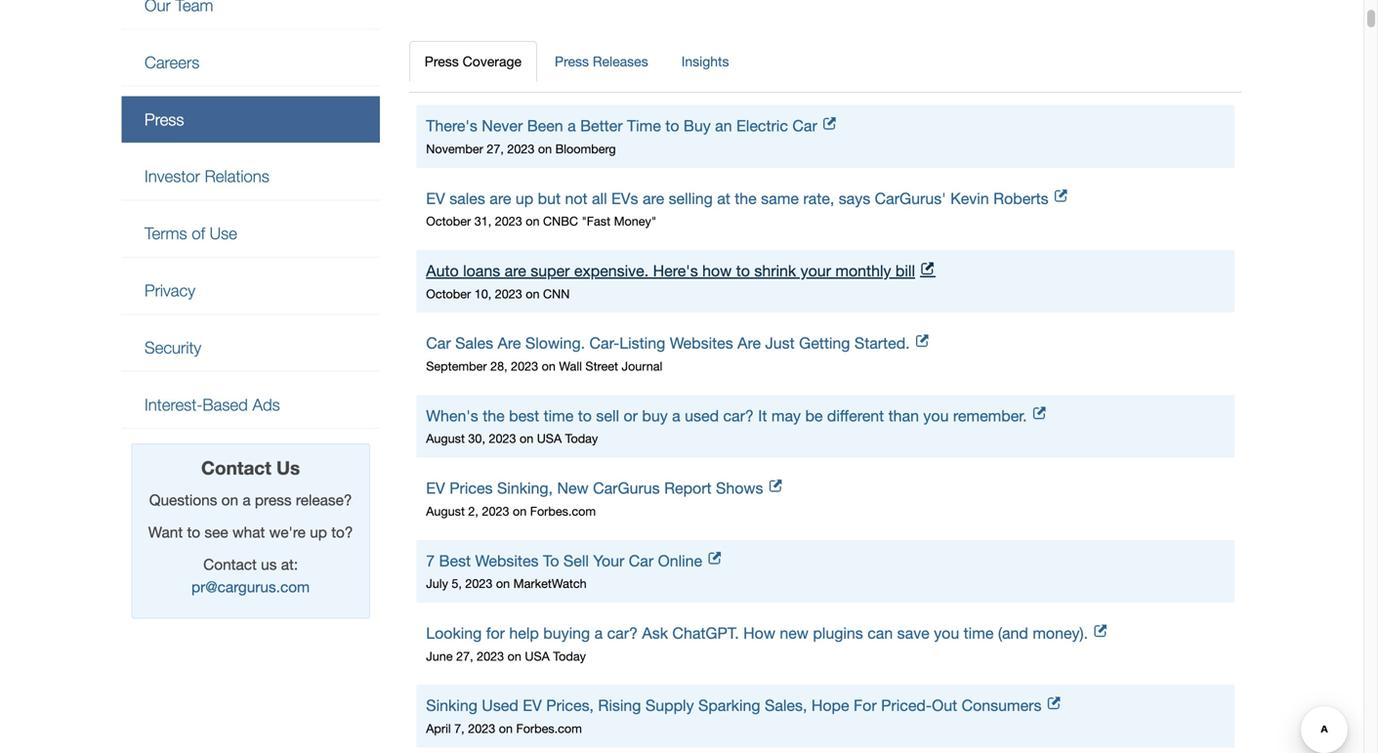 Task type: locate. For each thing, give the bounding box(es) containing it.
2 october from the top
[[426, 287, 471, 301]]

on right 5,
[[496, 577, 510, 591]]

are
[[490, 189, 511, 207], [643, 189, 665, 207], [505, 262, 527, 280]]

there's never been a better time to buy an electric car link
[[426, 115, 1225, 137]]

1 horizontal spatial car
[[629, 552, 654, 570]]

october 10, 2023 on cnn
[[426, 287, 570, 301]]

press down careers at the top left of page
[[145, 110, 184, 129]]

contact for us
[[203, 556, 257, 574]]

best
[[439, 552, 471, 570]]

november
[[426, 142, 484, 156]]

super
[[531, 262, 570, 280]]

0 vertical spatial august
[[426, 432, 465, 446]]

0 vertical spatial contact
[[201, 457, 271, 479]]

time left (and
[[964, 624, 994, 642]]

1 vertical spatial october
[[426, 287, 471, 301]]

when's
[[426, 407, 479, 425]]

ev sales are up but not all evs are selling at the same rate, says cargurus' kevin roberts link
[[426, 187, 1225, 210]]

2,
[[468, 504, 479, 518]]

0 horizontal spatial 27,
[[456, 649, 474, 663]]

menu containing careers
[[122, 0, 380, 429]]

august for ev
[[426, 504, 465, 518]]

on down help
[[508, 649, 522, 663]]

1 horizontal spatial the
[[735, 189, 757, 207]]

we're
[[269, 524, 306, 541]]

0 vertical spatial ev
[[426, 189, 445, 207]]

0 horizontal spatial are
[[498, 334, 521, 352]]

contact up pr@cargurus.com link at the bottom left of page
[[203, 556, 257, 574]]

to
[[666, 117, 680, 135], [736, 262, 750, 280], [578, 407, 592, 425], [187, 524, 200, 541]]

listing
[[620, 334, 666, 352]]

1 horizontal spatial up
[[516, 189, 534, 207]]

websites right listing on the top left
[[670, 334, 734, 352]]

websites
[[670, 334, 734, 352], [475, 552, 539, 570]]

time
[[627, 117, 661, 135]]

on for the
[[520, 432, 534, 446]]

to right how
[[736, 262, 750, 280]]

2 are from the left
[[738, 334, 761, 352]]

on left cnn
[[526, 287, 540, 301]]

different
[[828, 407, 885, 425]]

privacy
[[145, 281, 195, 300]]

2023 right 2,
[[482, 504, 510, 518]]

sinking
[[426, 697, 478, 715]]

looking
[[426, 624, 482, 642]]

up left to?
[[310, 524, 327, 541]]

on for never
[[538, 142, 552, 156]]

forbes.com down prices,
[[516, 722, 582, 736]]

2023 right 31,
[[495, 214, 523, 228]]

sell
[[596, 407, 620, 425]]

sinking used ev prices, rising supply sparking sales, hope for priced-out consumers link
[[426, 695, 1225, 717]]

august for when's
[[426, 432, 465, 446]]

0 vertical spatial car
[[793, 117, 818, 135]]

online
[[658, 552, 703, 570]]

2 horizontal spatial car
[[793, 117, 818, 135]]

privacy link
[[122, 268, 380, 314]]

your
[[593, 552, 625, 570]]

how
[[744, 624, 776, 642]]

1 august from the top
[[426, 432, 465, 446]]

0 horizontal spatial car
[[426, 334, 451, 352]]

0 vertical spatial usa
[[537, 432, 562, 446]]

best
[[509, 407, 540, 425]]

usa down best
[[537, 432, 562, 446]]

1 vertical spatial contact
[[203, 556, 257, 574]]

ev sales are up but not all evs are selling at the same rate, says cargurus' kevin roberts
[[426, 189, 1049, 207]]

press releases link
[[539, 41, 664, 82]]

1 vertical spatial the
[[483, 407, 505, 425]]

are up 31,
[[490, 189, 511, 207]]

0 vertical spatial october
[[426, 214, 471, 228]]

july
[[426, 577, 448, 591]]

websites up july 5, 2023 on marketwatch at the left of page
[[475, 552, 539, 570]]

looking for help buying a car? ask chatgpt. how new plugins can save you time (and money). link
[[426, 622, 1225, 645]]

1 horizontal spatial press
[[425, 53, 459, 69]]

on down sinking,
[[513, 504, 527, 518]]

are right evs
[[643, 189, 665, 207]]

on for sales
[[526, 214, 540, 228]]

1 vertical spatial up
[[310, 524, 327, 541]]

on down best
[[520, 432, 534, 446]]

forbes.com for prices,
[[516, 722, 582, 736]]

1 october from the top
[[426, 214, 471, 228]]

2023 right 30,
[[489, 432, 516, 446]]

2023 right 5,
[[466, 577, 493, 591]]

rate,
[[804, 189, 835, 207]]

august down the when's
[[426, 432, 465, 446]]

questions on a press release?
[[149, 491, 352, 509]]

cnbc
[[543, 214, 578, 228]]

are inside "link"
[[505, 262, 527, 280]]

terms of use
[[145, 224, 237, 243]]

august left 2,
[[426, 504, 465, 518]]

there's never been a better time to buy an electric car
[[426, 117, 818, 135]]

1 vertical spatial today
[[553, 649, 586, 663]]

today down buying
[[553, 649, 586, 663]]

1 horizontal spatial websites
[[670, 334, 734, 352]]

auto loans are super expensive. here's how to shrink your monthly bill
[[426, 262, 916, 280]]

when's the best time to sell or buy a used car? it may be different than you remember. link
[[426, 405, 1225, 427]]

a inside 'link'
[[568, 117, 576, 135]]

contact
[[201, 457, 271, 479], [203, 556, 257, 574]]

menu
[[122, 0, 380, 429]]

are up 28,
[[498, 334, 521, 352]]

relations
[[205, 167, 270, 186]]

journal
[[622, 359, 663, 373]]

contact up questions on a press release?
[[201, 457, 271, 479]]

1 vertical spatial car?
[[607, 624, 638, 642]]

2023 right 28,
[[511, 359, 539, 373]]

today down sell
[[565, 432, 598, 446]]

car up september
[[426, 334, 451, 352]]

usa down help
[[525, 649, 550, 663]]

0 vertical spatial forbes.com
[[530, 504, 596, 518]]

time right best
[[544, 407, 574, 425]]

2023 for the
[[489, 432, 516, 446]]

ev left sales
[[426, 189, 445, 207]]

car? left it on the bottom of page
[[724, 407, 754, 425]]

terms
[[145, 224, 187, 243]]

1 vertical spatial usa
[[525, 649, 550, 663]]

you right save
[[934, 624, 960, 642]]

1 vertical spatial 27,
[[456, 649, 474, 663]]

on for used
[[499, 722, 513, 736]]

usa for time
[[537, 432, 562, 446]]

on for prices
[[513, 504, 527, 518]]

sinking,
[[497, 479, 553, 497]]

contact for us
[[201, 457, 271, 479]]

october down auto
[[426, 287, 471, 301]]

2023 right '10,' on the left of the page
[[495, 287, 523, 301]]

at
[[717, 189, 731, 207]]

1 vertical spatial websites
[[475, 552, 539, 570]]

car right electric on the top of the page
[[793, 117, 818, 135]]

2023 right 7,
[[468, 722, 496, 736]]

2 vertical spatial car
[[629, 552, 654, 570]]

27, down never
[[487, 142, 504, 156]]

car? left ask
[[607, 624, 638, 642]]

27, down looking
[[456, 649, 474, 663]]

2023 down never
[[507, 142, 535, 156]]

bloomberg
[[556, 142, 616, 156]]

up left but
[[516, 189, 534, 207]]

on down 'been'
[[538, 142, 552, 156]]

buying
[[544, 624, 590, 642]]

ev right used
[[523, 697, 542, 715]]

to
[[543, 552, 559, 570]]

street
[[586, 359, 619, 373]]

0 vertical spatial time
[[544, 407, 574, 425]]

press left releases
[[555, 53, 589, 69]]

but
[[538, 189, 561, 207]]

new
[[557, 479, 589, 497]]

a right buy
[[672, 407, 681, 425]]

are left just
[[738, 334, 761, 352]]

shrink
[[755, 262, 797, 280]]

1 vertical spatial august
[[426, 504, 465, 518]]

the up 30,
[[483, 407, 505, 425]]

press left coverage
[[425, 53, 459, 69]]

october down sales
[[426, 214, 471, 228]]

are up the october 10, 2023 on cnn
[[505, 262, 527, 280]]

1 vertical spatial time
[[964, 624, 994, 642]]

same
[[761, 189, 799, 207]]

marketwatch
[[514, 577, 587, 591]]

getting
[[799, 334, 851, 352]]

2 august from the top
[[426, 504, 465, 518]]

cargurus'
[[875, 189, 947, 207]]

help
[[509, 624, 539, 642]]

tab list
[[409, 36, 1242, 93]]

on for for
[[508, 649, 522, 663]]

the right at
[[735, 189, 757, 207]]

1 are from the left
[[498, 334, 521, 352]]

0 horizontal spatial press
[[145, 110, 184, 129]]

on for best
[[496, 577, 510, 591]]

sales
[[455, 334, 494, 352]]

contact inside the "contact us at: pr@cargurus.com"
[[203, 556, 257, 574]]

(and
[[998, 624, 1029, 642]]

0 vertical spatial up
[[516, 189, 534, 207]]

car right your
[[629, 552, 654, 570]]

car?
[[724, 407, 754, 425], [607, 624, 638, 642]]

28,
[[491, 359, 508, 373]]

to inside "link"
[[736, 262, 750, 280]]

2023 for used
[[468, 722, 496, 736]]

you right than on the bottom of the page
[[924, 407, 949, 425]]

a right 'been'
[[568, 117, 576, 135]]

us
[[277, 457, 300, 479]]

ev left the prices
[[426, 479, 445, 497]]

0 vertical spatial today
[[565, 432, 598, 446]]

releases
[[593, 53, 649, 69]]

0 vertical spatial 27,
[[487, 142, 504, 156]]

for
[[854, 697, 877, 715]]

forbes.com down new
[[530, 504, 596, 518]]

2023 for best
[[466, 577, 493, 591]]

september 28, 2023 on wall street journal
[[426, 359, 663, 373]]

the
[[735, 189, 757, 207], [483, 407, 505, 425]]

rising
[[598, 697, 641, 715]]

see
[[205, 524, 228, 541]]

to left "buy"
[[666, 117, 680, 135]]

2023 for never
[[507, 142, 535, 156]]

to left see
[[187, 524, 200, 541]]

1 horizontal spatial car?
[[724, 407, 754, 425]]

0 vertical spatial car?
[[724, 407, 754, 425]]

security link
[[122, 325, 380, 371]]

1 horizontal spatial 27,
[[487, 142, 504, 156]]

april 7, 2023 on forbes.com
[[426, 722, 582, 736]]

27, for looking
[[456, 649, 474, 663]]

1 vertical spatial ev
[[426, 479, 445, 497]]

1 horizontal spatial time
[[964, 624, 994, 642]]

on left the cnbc
[[526, 214, 540, 228]]

2 horizontal spatial press
[[555, 53, 589, 69]]

1 vertical spatial forbes.com
[[516, 722, 582, 736]]

out
[[932, 697, 958, 715]]

on left wall
[[542, 359, 556, 373]]

on for loans
[[526, 287, 540, 301]]

forbes.com
[[530, 504, 596, 518], [516, 722, 582, 736]]

contact us
[[201, 457, 300, 479]]

2023 down for
[[477, 649, 504, 663]]

investor
[[145, 167, 200, 186]]

forbes.com for new
[[530, 504, 596, 518]]

it
[[759, 407, 767, 425]]

1 vertical spatial you
[[934, 624, 960, 642]]

1 horizontal spatial are
[[738, 334, 761, 352]]

report
[[665, 479, 712, 497]]

30,
[[468, 432, 486, 446]]

on down used
[[499, 722, 513, 736]]



Task type: describe. For each thing, give the bounding box(es) containing it.
us
[[261, 556, 277, 574]]

looking for help buying a car? ask chatgpt. how new plugins can save you time (and money).
[[426, 624, 1089, 642]]

to inside 'link'
[[666, 117, 680, 135]]

want to see what we're up to?
[[148, 524, 353, 541]]

july 5, 2023 on marketwatch
[[426, 577, 587, 591]]

insights link
[[666, 41, 745, 82]]

0 horizontal spatial up
[[310, 524, 327, 541]]

0 vertical spatial websites
[[670, 334, 734, 352]]

can
[[868, 624, 893, 642]]

ev for ev sales are up but not all evs are selling at the same rate, says cargurus' kevin roberts
[[426, 189, 445, 207]]

today for time
[[565, 432, 598, 446]]

cnn
[[543, 287, 570, 301]]

april
[[426, 722, 451, 736]]

2023 for for
[[477, 649, 504, 663]]

slowing.
[[526, 334, 585, 352]]

10,
[[475, 287, 492, 301]]

press for press releases
[[555, 53, 589, 69]]

your
[[801, 262, 832, 280]]

press for press
[[145, 110, 184, 129]]

ev prices sinking, new cargurus report shows link
[[426, 477, 1225, 500]]

car sales are slowing. car-listing websites are just getting started. link
[[426, 332, 1225, 355]]

are for expensive.
[[505, 262, 527, 280]]

interest-based ads
[[145, 395, 280, 414]]

roberts
[[994, 189, 1049, 207]]

are for but
[[490, 189, 511, 207]]

says
[[839, 189, 871, 207]]

remember.
[[954, 407, 1028, 425]]

never
[[482, 117, 523, 135]]

careers
[[145, 53, 200, 72]]

tab list containing press coverage
[[409, 36, 1242, 93]]

money"
[[614, 214, 657, 228]]

been
[[527, 117, 563, 135]]

when's the best time to sell or buy a used car? it may be different than you remember.
[[426, 407, 1028, 425]]

started.
[[855, 334, 910, 352]]

august 30, 2023 on usa today
[[426, 432, 598, 446]]

there's
[[426, 117, 478, 135]]

buy
[[684, 117, 711, 135]]

sparking
[[699, 697, 761, 715]]

interest-based ads link
[[122, 382, 380, 428]]

auto loans are super expensive. here's how to shrink your monthly bill link
[[426, 260, 1225, 282]]

release?
[[296, 491, 352, 509]]

press
[[255, 491, 292, 509]]

prices
[[450, 479, 493, 497]]

june 27, 2023 on usa today
[[426, 649, 586, 663]]

wall
[[559, 359, 582, 373]]

priced-
[[881, 697, 932, 715]]

expensive.
[[574, 262, 649, 280]]

august 2, 2023 on forbes.com
[[426, 504, 596, 518]]

2023 for loans
[[495, 287, 523, 301]]

usa for buying
[[525, 649, 550, 663]]

at:
[[281, 556, 298, 574]]

2023 for sales
[[511, 359, 539, 373]]

supply
[[646, 697, 694, 715]]

chatgpt.
[[673, 624, 739, 642]]

0 horizontal spatial the
[[483, 407, 505, 425]]

october for auto
[[426, 287, 471, 301]]

november 27, 2023 on bloomberg
[[426, 142, 616, 156]]

use
[[210, 224, 237, 243]]

selling
[[669, 189, 713, 207]]

ev for ev prices sinking, new cargurus report shows
[[426, 479, 445, 497]]

sales,
[[765, 697, 808, 715]]

to left sell
[[578, 407, 592, 425]]

used
[[482, 697, 519, 715]]

ev prices sinking, new cargurus report shows
[[426, 479, 764, 497]]

than
[[889, 407, 919, 425]]

hope
[[812, 697, 850, 715]]

plugins
[[813, 624, 864, 642]]

0 horizontal spatial car?
[[607, 624, 638, 642]]

ask
[[642, 624, 668, 642]]

2023 for prices
[[482, 504, 510, 518]]

0 vertical spatial the
[[735, 189, 757, 207]]

a right buying
[[595, 624, 603, 642]]

october 31, 2023 on cnbc "fast money"
[[426, 214, 657, 228]]

on for sales
[[542, 359, 556, 373]]

2 vertical spatial ev
[[523, 697, 542, 715]]

a left press
[[243, 491, 251, 509]]

press releases
[[555, 53, 649, 69]]

0 vertical spatial you
[[924, 407, 949, 425]]

press coverage link
[[409, 41, 537, 82]]

"fast
[[582, 214, 611, 228]]

be
[[806, 407, 823, 425]]

1 vertical spatial car
[[426, 334, 451, 352]]

today for buying
[[553, 649, 586, 663]]

electric
[[737, 117, 788, 135]]

based
[[203, 395, 248, 414]]

7,
[[455, 722, 465, 736]]

2023 for sales
[[495, 214, 523, 228]]

on up see
[[221, 491, 239, 509]]

sinking used ev prices, rising supply sparking sales, hope for priced-out consumers
[[426, 697, 1042, 715]]

investor relations
[[145, 167, 270, 186]]

an
[[715, 117, 732, 135]]

0 horizontal spatial time
[[544, 407, 574, 425]]

press for press coverage
[[425, 53, 459, 69]]

october for ev
[[426, 214, 471, 228]]

or
[[624, 407, 638, 425]]

car-
[[590, 334, 620, 352]]

bill
[[896, 262, 916, 280]]

pr@cargurus.com link
[[192, 579, 310, 596]]

sales
[[450, 189, 485, 207]]

sell
[[564, 552, 589, 570]]

car inside 'link'
[[793, 117, 818, 135]]

7 best websites to sell your car online link
[[426, 550, 1225, 572]]

pr@cargurus.com
[[192, 579, 310, 596]]

up inside ev sales are up but not all evs are selling at the same rate, says cargurus' kevin roberts link
[[516, 189, 534, 207]]

buy
[[642, 407, 668, 425]]

may
[[772, 407, 801, 425]]

what
[[233, 524, 265, 541]]

27, for there's
[[487, 142, 504, 156]]

0 horizontal spatial websites
[[475, 552, 539, 570]]

new
[[780, 624, 809, 642]]



Task type: vqa. For each thing, say whether or not it's contained in the screenshot.


